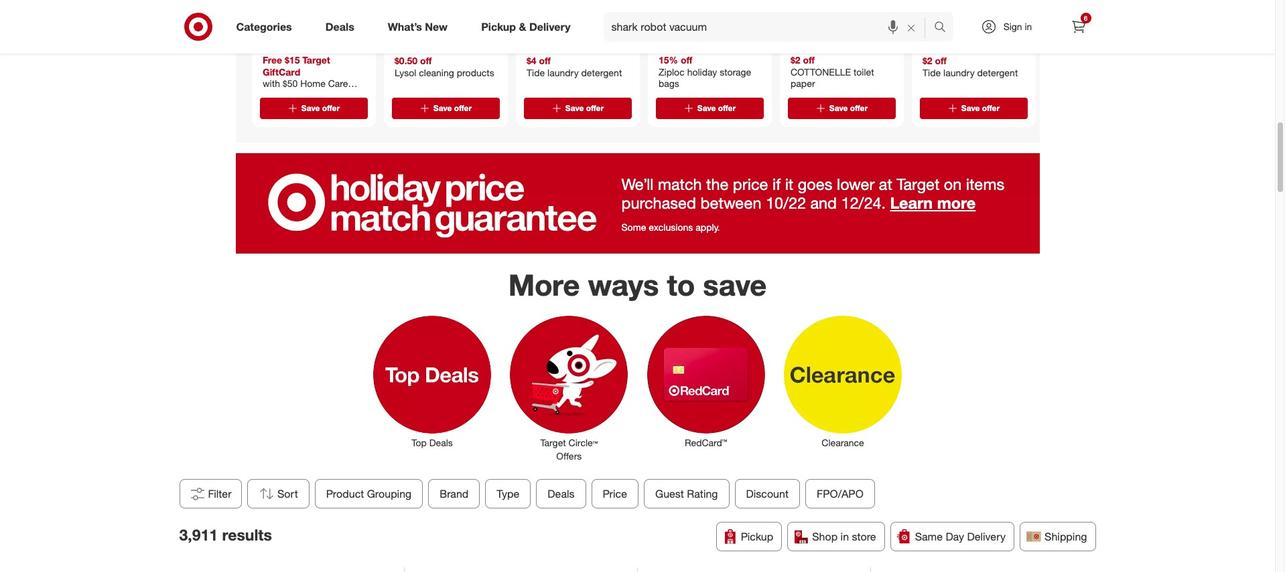 Task type: describe. For each thing, give the bounding box(es) containing it.
what's new
[[388, 20, 448, 33]]

12/24.
[[841, 194, 886, 213]]

pickup for pickup & delivery
[[481, 20, 516, 33]]

target inside the target circle™ offers
[[540, 437, 566, 449]]

discount
[[746, 488, 788, 501]]

grouping
[[367, 488, 411, 501]]

guest rating button
[[644, 480, 729, 509]]

off for $2 off tide laundry detergent
[[935, 55, 946, 66]]

search button
[[928, 12, 960, 44]]

learn more
[[890, 194, 976, 213]]

top deals link
[[364, 313, 501, 450]]

the
[[706, 175, 728, 195]]

$2 off cottonelle toilet paper
[[790, 54, 874, 89]]

delivery for pickup & delivery
[[529, 20, 571, 33]]

items
[[966, 175, 1004, 195]]

shipping
[[1045, 530, 1087, 544]]

fpo/apo
[[816, 488, 863, 501]]

3,911
[[179, 526, 218, 545]]

and
[[810, 194, 837, 213]]

search
[[928, 21, 960, 35]]

pickup for pickup
[[741, 530, 773, 544]]

10/22
[[766, 194, 806, 213]]

exclusions
[[649, 222, 693, 233]]

$4
[[526, 55, 536, 66]]

same
[[915, 530, 943, 544]]

free
[[262, 54, 282, 66]]

$50
[[282, 78, 297, 89]]

off for $2 off cottonelle toilet paper
[[803, 54, 814, 66]]

we'll
[[621, 175, 654, 195]]

in for sign
[[1025, 21, 1032, 32]]

brand button
[[428, 480, 480, 509]]

save offer button for $2 off tide laundry detergent
[[920, 97, 1027, 119]]

delivery for same day delivery
[[967, 530, 1006, 544]]

products
[[456, 67, 494, 78]]

storage
[[719, 66, 751, 77]]

bags
[[658, 78, 679, 89]]

purchase
[[262, 89, 302, 101]]

product grouping
[[326, 488, 411, 501]]

categories link
[[225, 12, 309, 42]]

$0.50 off lysol cleaning products
[[394, 55, 494, 78]]

What can we help you find? suggestions appear below search field
[[603, 12, 937, 42]]

lower
[[837, 175, 875, 195]]

price button
[[591, 480, 638, 509]]

3,911 results
[[179, 526, 272, 545]]

deals for "deals" link
[[325, 20, 354, 33]]

save for $0.50 off lysol cleaning products
[[433, 103, 451, 113]]

product
[[326, 488, 364, 501]]

filter
[[208, 488, 232, 501]]

fpo/apo button
[[805, 480, 875, 509]]

15%
[[658, 54, 678, 66]]

save for $4 off tide laundry detergent
[[565, 103, 583, 113]]

more
[[937, 194, 976, 213]]

save offer for $2 off tide laundry detergent
[[961, 103, 999, 113]]

more ways to save
[[508, 268, 767, 303]]

detergent for $2 off tide laundry detergent
[[977, 67, 1018, 78]]

care
[[328, 78, 348, 89]]

shipping button
[[1020, 522, 1096, 552]]

discount button
[[734, 480, 800, 509]]

sign in link
[[969, 12, 1053, 42]]

offers
[[556, 451, 582, 462]]

ziploc
[[658, 66, 684, 77]]

same day delivery button
[[890, 522, 1014, 552]]

tide for $2
[[922, 67, 940, 78]]

sort
[[277, 488, 298, 501]]

6
[[1084, 14, 1088, 22]]

match
[[658, 175, 702, 195]]

lysol
[[394, 67, 416, 78]]

off for 15% off ziploc holiday storage bags
[[680, 54, 692, 66]]

toilet
[[853, 66, 874, 77]]

15% off ziploc holiday storage bags
[[658, 54, 751, 89]]

save inside free $15 target giftcard with $50 home care purchase save offer
[[301, 103, 320, 113]]

deals for the deals button
[[547, 488, 574, 501]]

target inside free $15 target giftcard with $50 home care purchase save offer
[[302, 54, 330, 66]]

price
[[602, 488, 627, 501]]

deals button
[[536, 480, 586, 509]]

save offer for 15% off ziploc holiday storage bags
[[697, 103, 735, 113]]

$0.50
[[394, 55, 417, 66]]

type
[[496, 488, 519, 501]]

more
[[508, 268, 580, 303]]

sign
[[1003, 21, 1022, 32]]

same day delivery
[[915, 530, 1006, 544]]

at
[[879, 175, 892, 195]]

holiday
[[687, 66, 717, 77]]

apply.
[[696, 222, 720, 233]]

sign in
[[1003, 21, 1032, 32]]



Task type: vqa. For each thing, say whether or not it's contained in the screenshot.
the left the "Pickup"
yes



Task type: locate. For each thing, give the bounding box(es) containing it.
5 offer from the left
[[850, 103, 867, 113]]

1 tide from the left
[[526, 67, 545, 78]]

day
[[946, 530, 964, 544]]

deals up care
[[325, 20, 354, 33]]

2 horizontal spatial deals
[[547, 488, 574, 501]]

save offer button down home
[[260, 97, 368, 119]]

rating
[[687, 488, 718, 501]]

pickup
[[481, 20, 516, 33], [741, 530, 773, 544]]

top
[[412, 437, 427, 449]]

between
[[700, 194, 762, 213]]

$2 inside $2 off tide laundry detergent
[[922, 55, 932, 66]]

pickup down the discount button
[[741, 530, 773, 544]]

0 horizontal spatial target
[[302, 54, 330, 66]]

offer for $0.50 off lysol cleaning products
[[454, 103, 471, 113]]

1 vertical spatial target
[[897, 175, 940, 195]]

target up offers
[[540, 437, 566, 449]]

learn
[[890, 194, 933, 213]]

1 save from the left
[[301, 103, 320, 113]]

target up home
[[302, 54, 330, 66]]

clearance link
[[774, 313, 911, 450]]

offer for $2 off cottonelle toilet paper
[[850, 103, 867, 113]]

filter button
[[179, 480, 242, 509]]

$2 down search button
[[922, 55, 932, 66]]

tide inside $4 off tide laundry detergent
[[526, 67, 545, 78]]

tide down $4
[[526, 67, 545, 78]]

save for $2 off cottonelle toilet paper
[[829, 103, 847, 113]]

pickup inside button
[[741, 530, 773, 544]]

off for $4 off tide laundry detergent
[[539, 55, 550, 66]]

save down $2 off cottonelle toilet paper
[[829, 103, 847, 113]]

save down home
[[301, 103, 320, 113]]

delivery inside button
[[967, 530, 1006, 544]]

offer for $2 off tide laundry detergent
[[982, 103, 999, 113]]

0 vertical spatial target
[[302, 54, 330, 66]]

offer for 15% off ziploc holiday storage bags
[[718, 103, 735, 113]]

deals inside button
[[547, 488, 574, 501]]

offer down storage
[[718, 103, 735, 113]]

pickup & delivery link
[[470, 12, 587, 42]]

delivery
[[529, 20, 571, 33], [967, 530, 1006, 544]]

results
[[222, 526, 272, 545]]

save offer button down $2 off cottonelle toilet paper
[[788, 97, 895, 119]]

0 vertical spatial pickup
[[481, 20, 516, 33]]

pickup button
[[716, 522, 782, 552]]

in right sign
[[1025, 21, 1032, 32]]

off right $4
[[539, 55, 550, 66]]

0 horizontal spatial delivery
[[529, 20, 571, 33]]

1 laundry from the left
[[547, 67, 578, 78]]

guest
[[655, 488, 684, 501]]

save offer for $4 off tide laundry detergent
[[565, 103, 603, 113]]

save down $4 off tide laundry detergent
[[565, 103, 583, 113]]

$2 for $2 off tide laundry detergent
[[922, 55, 932, 66]]

target
[[302, 54, 330, 66], [897, 175, 940, 195], [540, 437, 566, 449]]

0 vertical spatial delivery
[[529, 20, 571, 33]]

laundry down pickup & delivery link
[[547, 67, 578, 78]]

1 offer from the left
[[322, 103, 339, 113]]

6 offer from the left
[[982, 103, 999, 113]]

shop
[[812, 530, 838, 544]]

cottonelle
[[790, 66, 851, 77]]

2 save offer from the left
[[565, 103, 603, 113]]

off inside $4 off tide laundry detergent
[[539, 55, 550, 66]]

$2 up the paper
[[790, 54, 800, 66]]

3 save offer from the left
[[697, 103, 735, 113]]

on
[[944, 175, 962, 195]]

off for $0.50 off lysol cleaning products
[[420, 55, 431, 66]]

tide for $4
[[526, 67, 545, 78]]

product grouping button
[[314, 480, 423, 509]]

tide
[[526, 67, 545, 78], [922, 67, 940, 78]]

save offer down $4 off tide laundry detergent
[[565, 103, 603, 113]]

5 save from the left
[[829, 103, 847, 113]]

some exclusions apply.
[[621, 222, 720, 233]]

laundry for $4 off
[[547, 67, 578, 78]]

tide inside $2 off tide laundry detergent
[[922, 67, 940, 78]]

laundry inside $4 off tide laundry detergent
[[547, 67, 578, 78]]

offer down products
[[454, 103, 471, 113]]

deals right the top
[[429, 437, 453, 449]]

in inside button
[[841, 530, 849, 544]]

off right 15% on the top of page
[[680, 54, 692, 66]]

2 laundry from the left
[[943, 67, 974, 78]]

&
[[519, 20, 526, 33]]

1 horizontal spatial $2
[[922, 55, 932, 66]]

purchased
[[621, 194, 696, 213]]

1 save offer from the left
[[433, 103, 471, 113]]

laundry for $2 off
[[943, 67, 974, 78]]

save for $2 off tide laundry detergent
[[961, 103, 979, 113]]

what's
[[388, 20, 422, 33]]

6 link
[[1064, 12, 1093, 42]]

what's new link
[[376, 12, 464, 42]]

free $15 target giftcard with $50 home care purchase save offer
[[262, 54, 348, 113]]

save down $2 off tide laundry detergent
[[961, 103, 979, 113]]

laundry down search button
[[943, 67, 974, 78]]

5 save offer from the left
[[961, 103, 999, 113]]

save offer button for 15% off ziploc holiday storage bags
[[656, 97, 763, 119]]

off up cleaning
[[420, 55, 431, 66]]

save for 15% off ziploc holiday storage bags
[[697, 103, 715, 113]]

categories
[[236, 20, 292, 33]]

1 horizontal spatial deals
[[429, 437, 453, 449]]

brand
[[439, 488, 468, 501]]

$2
[[790, 54, 800, 66], [922, 55, 932, 66]]

it
[[785, 175, 793, 195]]

save offer button for $0.50 off lysol cleaning products
[[392, 97, 499, 119]]

paper
[[790, 78, 815, 89]]

1 horizontal spatial detergent
[[977, 67, 1018, 78]]

$2 off tide laundry detergent
[[922, 55, 1018, 78]]

deals down offers
[[547, 488, 574, 501]]

2 save from the left
[[433, 103, 451, 113]]

save offer down toilet
[[829, 103, 867, 113]]

with
[[262, 78, 280, 89]]

1 horizontal spatial in
[[1025, 21, 1032, 32]]

offer for $4 off tide laundry detergent
[[586, 103, 603, 113]]

2 tide from the left
[[922, 67, 940, 78]]

in for shop
[[841, 530, 849, 544]]

pickup left &
[[481, 20, 516, 33]]

laundry inside $2 off tide laundry detergent
[[943, 67, 974, 78]]

3 save offer button from the left
[[524, 97, 631, 119]]

save offer button down $4 off tide laundry detergent
[[524, 97, 631, 119]]

offer down $2 off tide laundry detergent
[[982, 103, 999, 113]]

$15
[[284, 54, 299, 66]]

2 detergent from the left
[[977, 67, 1018, 78]]

1 horizontal spatial tide
[[922, 67, 940, 78]]

target holiday price match guarantee image
[[236, 154, 1040, 254]]

save offer down 15% off ziploc holiday storage bags
[[697, 103, 735, 113]]

5 save offer button from the left
[[788, 97, 895, 119]]

cleaning
[[419, 67, 454, 78]]

offer inside free $15 target giftcard with $50 home care purchase save offer
[[322, 103, 339, 113]]

redcard™ link
[[638, 313, 774, 450]]

off up cottonelle
[[803, 54, 814, 66]]

offer down $4 off tide laundry detergent
[[586, 103, 603, 113]]

shop in store
[[812, 530, 876, 544]]

save offer button for $2 off cottonelle toilet paper
[[788, 97, 895, 119]]

goes
[[798, 175, 832, 195]]

6 save offer button from the left
[[920, 97, 1027, 119]]

0 vertical spatial deals
[[325, 20, 354, 33]]

redcard™
[[685, 437, 727, 449]]

0 horizontal spatial in
[[841, 530, 849, 544]]

2 vertical spatial deals
[[547, 488, 574, 501]]

1 horizontal spatial delivery
[[967, 530, 1006, 544]]

1 vertical spatial pickup
[[741, 530, 773, 544]]

save offer button for $4 off tide laundry detergent
[[524, 97, 631, 119]]

$2 for $2 off cottonelle toilet paper
[[790, 54, 800, 66]]

tide down search button
[[922, 67, 940, 78]]

save offer for $2 off cottonelle toilet paper
[[829, 103, 867, 113]]

3 save from the left
[[565, 103, 583, 113]]

off inside 15% off ziploc holiday storage bags
[[680, 54, 692, 66]]

0 horizontal spatial detergent
[[581, 67, 622, 78]]

1 vertical spatial delivery
[[967, 530, 1006, 544]]

save
[[703, 268, 767, 303]]

2 save offer button from the left
[[392, 97, 499, 119]]

save offer button down cleaning
[[392, 97, 499, 119]]

2 offer from the left
[[454, 103, 471, 113]]

1 horizontal spatial laundry
[[943, 67, 974, 78]]

1 vertical spatial in
[[841, 530, 849, 544]]

save offer for $0.50 off lysol cleaning products
[[433, 103, 471, 113]]

save
[[301, 103, 320, 113], [433, 103, 451, 113], [565, 103, 583, 113], [697, 103, 715, 113], [829, 103, 847, 113], [961, 103, 979, 113]]

off
[[680, 54, 692, 66], [803, 54, 814, 66], [420, 55, 431, 66], [539, 55, 550, 66], [935, 55, 946, 66]]

we'll match the price if it goes lower at target on items purchased between 10/22 and 12/24.
[[621, 175, 1004, 213]]

giftcard
[[262, 66, 300, 77]]

top deals
[[412, 437, 453, 449]]

save offer down cleaning
[[433, 103, 471, 113]]

target circle™ offers
[[540, 437, 598, 462]]

some
[[621, 222, 646, 233]]

off inside $2 off cottonelle toilet paper
[[803, 54, 814, 66]]

store
[[852, 530, 876, 544]]

0 horizontal spatial laundry
[[547, 67, 578, 78]]

0 horizontal spatial $2
[[790, 54, 800, 66]]

1 horizontal spatial target
[[540, 437, 566, 449]]

$4 off tide laundry detergent
[[526, 55, 622, 78]]

0 horizontal spatial deals
[[325, 20, 354, 33]]

$2 inside $2 off cottonelle toilet paper
[[790, 54, 800, 66]]

if
[[773, 175, 781, 195]]

home
[[300, 78, 325, 89]]

new
[[425, 20, 448, 33]]

offer down toilet
[[850, 103, 867, 113]]

save offer down $2 off tide laundry detergent
[[961, 103, 999, 113]]

off inside $0.50 off lysol cleaning products
[[420, 55, 431, 66]]

1 save offer button from the left
[[260, 97, 368, 119]]

detergent for $4 off tide laundry detergent
[[581, 67, 622, 78]]

target inside we'll match the price if it goes lower at target on items purchased between 10/22 and 12/24.
[[897, 175, 940, 195]]

3 offer from the left
[[586, 103, 603, 113]]

0 horizontal spatial pickup
[[481, 20, 516, 33]]

deals link
[[314, 12, 371, 42]]

detergent inside $4 off tide laundry detergent
[[581, 67, 622, 78]]

0 horizontal spatial tide
[[526, 67, 545, 78]]

save offer button down $2 off tide laundry detergent
[[920, 97, 1027, 119]]

4 save offer button from the left
[[656, 97, 763, 119]]

save down 15% off ziploc holiday storage bags
[[697, 103, 715, 113]]

to
[[667, 268, 695, 303]]

type button
[[485, 480, 531, 509]]

ways
[[588, 268, 659, 303]]

target right at
[[897, 175, 940, 195]]

1 vertical spatial deals
[[429, 437, 453, 449]]

detergent
[[581, 67, 622, 78], [977, 67, 1018, 78]]

delivery right &
[[529, 20, 571, 33]]

pickup & delivery
[[481, 20, 571, 33]]

0 vertical spatial in
[[1025, 21, 1032, 32]]

delivery right day
[[967, 530, 1006, 544]]

save offer button down 15% off ziploc holiday storage bags
[[656, 97, 763, 119]]

2 vertical spatial target
[[540, 437, 566, 449]]

2 horizontal spatial target
[[897, 175, 940, 195]]

6 save from the left
[[961, 103, 979, 113]]

4 save offer from the left
[[829, 103, 867, 113]]

off inside $2 off tide laundry detergent
[[935, 55, 946, 66]]

save offer
[[433, 103, 471, 113], [565, 103, 603, 113], [697, 103, 735, 113], [829, 103, 867, 113], [961, 103, 999, 113]]

1 detergent from the left
[[581, 67, 622, 78]]

in left the store
[[841, 530, 849, 544]]

detergent inside $2 off tide laundry detergent
[[977, 67, 1018, 78]]

save down cleaning
[[433, 103, 451, 113]]

4 save from the left
[[697, 103, 715, 113]]

clearance
[[822, 437, 864, 449]]

4 offer from the left
[[718, 103, 735, 113]]

save offer button
[[260, 97, 368, 119], [392, 97, 499, 119], [524, 97, 631, 119], [656, 97, 763, 119], [788, 97, 895, 119], [920, 97, 1027, 119]]

offer down care
[[322, 103, 339, 113]]

off down search button
[[935, 55, 946, 66]]

1 horizontal spatial pickup
[[741, 530, 773, 544]]

in
[[1025, 21, 1032, 32], [841, 530, 849, 544]]



